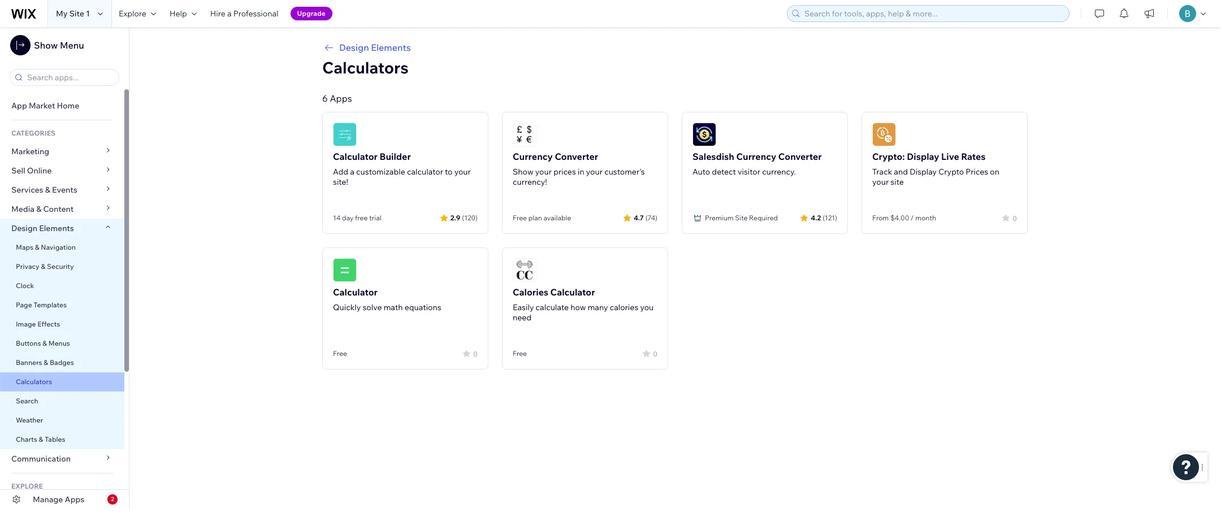 Task type: describe. For each thing, give the bounding box(es) containing it.
hire a professional
[[210, 8, 279, 19]]

1
[[86, 8, 90, 19]]

customer's
[[605, 167, 645, 177]]

search
[[16, 397, 38, 405]]

free left plan
[[513, 214, 527, 222]]

security
[[47, 262, 74, 271]]

/
[[911, 214, 914, 222]]

0 vertical spatial design elements link
[[322, 41, 1028, 54]]

maps
[[16, 243, 33, 252]]

easily
[[513, 303, 534, 313]]

your left prices
[[535, 167, 552, 177]]

sell online link
[[0, 161, 124, 180]]

currency converter logo image
[[513, 123, 537, 146]]

privacy & security
[[16, 262, 74, 271]]

many
[[588, 303, 608, 313]]

elements inside sidebar "element"
[[39, 223, 74, 234]]

page
[[16, 301, 32, 309]]

month
[[916, 214, 936, 222]]

sell online
[[11, 166, 52, 176]]

media
[[11, 204, 35, 214]]

0 vertical spatial display
[[907, 151, 939, 162]]

you
[[640, 303, 654, 313]]

in
[[578, 167, 584, 177]]

free down need
[[513, 349, 527, 358]]

calculator inside calories calculator easily calculate how many calories you need
[[551, 287, 595, 298]]

currency converter show your prices in your customer's currency!
[[513, 151, 645, 187]]

equations
[[405, 303, 441, 313]]

day
[[342, 214, 354, 222]]

premium site required
[[705, 214, 778, 222]]

help
[[170, 8, 187, 19]]

calculator for quickly
[[333, 287, 378, 298]]

free down quickly
[[333, 349, 347, 358]]

converter inside salesdish currency converter auto detect visitor currency.
[[779, 151, 822, 162]]

site!
[[333, 177, 348, 187]]

menus
[[48, 339, 70, 348]]

online
[[27, 166, 52, 176]]

weather link
[[0, 411, 124, 430]]

explore
[[119, 8, 146, 19]]

my site 1
[[56, 8, 90, 19]]

show inside "show menu" button
[[34, 40, 58, 51]]

(121)
[[823, 213, 837, 222]]

0 vertical spatial elements
[[371, 42, 411, 53]]

& for security
[[41, 262, 45, 271]]

auto
[[693, 167, 710, 177]]

0 for rates
[[1013, 214, 1017, 223]]

my
[[56, 8, 68, 19]]

1 horizontal spatial 0
[[653, 350, 658, 358]]

free plan available
[[513, 214, 571, 222]]

14 day free trial
[[333, 214, 381, 222]]

effects
[[37, 320, 60, 329]]

events
[[52, 185, 77, 195]]

image effects link
[[0, 315, 124, 334]]

categories
[[11, 129, 55, 137]]

maps & navigation link
[[0, 238, 124, 257]]

buttons & menus link
[[0, 334, 124, 353]]

your inside "calculator builder add a customizable calculator to your site!"
[[454, 167, 471, 177]]

salesdish currency converter auto detect visitor currency.
[[693, 151, 822, 177]]

upgrade button
[[290, 7, 332, 20]]

2.9
[[451, 213, 460, 222]]

page templates link
[[0, 296, 124, 315]]

manage apps
[[33, 495, 84, 505]]

crypto
[[939, 167, 964, 177]]

& for badges
[[44, 358, 48, 367]]

0 horizontal spatial design elements link
[[0, 219, 124, 238]]

how
[[571, 303, 586, 313]]

currency inside currency converter show your prices in your customer's currency!
[[513, 151, 553, 162]]

prices
[[966, 167, 988, 177]]

your right in
[[586, 167, 603, 177]]

salesdish
[[693, 151, 734, 162]]

site
[[891, 177, 904, 187]]

0 for math
[[473, 350, 478, 358]]

0 vertical spatial a
[[227, 8, 232, 19]]

buttons & menus
[[16, 339, 70, 348]]

manage
[[33, 495, 63, 505]]

free
[[355, 214, 368, 222]]

crypto:
[[872, 151, 905, 162]]

charts
[[16, 435, 37, 444]]

1 horizontal spatial design
[[339, 42, 369, 53]]

banners & badges
[[16, 358, 74, 367]]

calculators link
[[0, 373, 124, 392]]

premium
[[705, 214, 734, 222]]

& for tables
[[39, 435, 43, 444]]

maps & navigation
[[16, 243, 76, 252]]

hire a professional link
[[203, 0, 285, 27]]

salesdish currency converter logo image
[[693, 123, 716, 146]]

page templates
[[16, 301, 68, 309]]

math
[[384, 303, 403, 313]]

badges
[[50, 358, 74, 367]]

banners & badges link
[[0, 353, 124, 373]]

buttons
[[16, 339, 41, 348]]

rates
[[961, 151, 986, 162]]

track
[[872, 167, 892, 177]]

quickly
[[333, 303, 361, 313]]

templates
[[34, 301, 67, 309]]

2
[[111, 496, 114, 503]]

privacy
[[16, 262, 39, 271]]

weather
[[16, 416, 43, 425]]

marketing link
[[0, 142, 124, 161]]

Search apps... field
[[24, 70, 115, 85]]



Task type: locate. For each thing, give the bounding box(es) containing it.
site for premium
[[735, 214, 748, 222]]

0 horizontal spatial converter
[[555, 151, 598, 162]]

0 vertical spatial calculators
[[322, 58, 409, 77]]

show down currency converter logo
[[513, 167, 534, 177]]

& for content
[[36, 204, 41, 214]]

2 horizontal spatial 0
[[1013, 214, 1017, 223]]

& left menus
[[42, 339, 47, 348]]

crypto: display live rates logo image
[[872, 123, 896, 146]]

1 horizontal spatial site
[[735, 214, 748, 222]]

1 horizontal spatial design elements link
[[322, 41, 1028, 54]]

calculators up 6 apps
[[322, 58, 409, 77]]

& inside 'link'
[[41, 262, 45, 271]]

explore
[[11, 482, 43, 491]]

1 vertical spatial display
[[910, 167, 937, 177]]

a right hire
[[227, 8, 232, 19]]

live
[[941, 151, 959, 162]]

calculator up quickly
[[333, 287, 378, 298]]

0 horizontal spatial design
[[11, 223, 37, 234]]

2 currency from the left
[[736, 151, 777, 162]]

converter up the currency.
[[779, 151, 822, 162]]

design
[[339, 42, 369, 53], [11, 223, 37, 234]]

plan
[[529, 214, 542, 222]]

calculators inside sidebar "element"
[[16, 378, 52, 386]]

marketing
[[11, 146, 49, 157]]

required
[[749, 214, 778, 222]]

0 horizontal spatial elements
[[39, 223, 74, 234]]

& right maps
[[35, 243, 39, 252]]

calculator inside calculator quickly solve math equations
[[333, 287, 378, 298]]

apps inside sidebar "element"
[[65, 495, 84, 505]]

show menu button
[[10, 35, 84, 55]]

0 horizontal spatial show
[[34, 40, 58, 51]]

calculator logo image
[[333, 258, 357, 282]]

content
[[43, 204, 74, 214]]

& for events
[[45, 185, 50, 195]]

1 vertical spatial calculators
[[16, 378, 52, 386]]

0 vertical spatial design elements
[[339, 42, 411, 53]]

2 converter from the left
[[779, 151, 822, 162]]

clock link
[[0, 277, 124, 296]]

& left badges in the left of the page
[[44, 358, 48, 367]]

site right premium
[[735, 214, 748, 222]]

and
[[894, 167, 908, 177]]

display right the and
[[910, 167, 937, 177]]

media & content
[[11, 204, 74, 214]]

show left menu
[[34, 40, 58, 51]]

image
[[16, 320, 36, 329]]

6 apps
[[322, 93, 352, 104]]

14
[[333, 214, 341, 222]]

& left events
[[45, 185, 50, 195]]

calculator for builder
[[333, 151, 378, 162]]

available
[[544, 214, 571, 222]]

1 vertical spatial a
[[350, 167, 354, 177]]

to
[[445, 167, 453, 177]]

0 horizontal spatial currency
[[513, 151, 553, 162]]

1 vertical spatial design elements link
[[0, 219, 124, 238]]

design elements
[[339, 42, 411, 53], [11, 223, 74, 234]]

1 vertical spatial show
[[513, 167, 534, 177]]

a inside "calculator builder add a customizable calculator to your site!"
[[350, 167, 354, 177]]

from
[[872, 214, 889, 222]]

apps for 6 apps
[[330, 93, 352, 104]]

0 vertical spatial design
[[339, 42, 369, 53]]

1 vertical spatial design elements
[[11, 223, 74, 234]]

site for my
[[69, 8, 84, 19]]

currency up visitor on the top
[[736, 151, 777, 162]]

privacy & security link
[[0, 257, 124, 277]]

converter up in
[[555, 151, 598, 162]]

detect
[[712, 167, 736, 177]]

converter inside currency converter show your prices in your customer's currency!
[[555, 151, 598, 162]]

apps right manage on the left bottom of page
[[65, 495, 84, 505]]

1 horizontal spatial show
[[513, 167, 534, 177]]

1 vertical spatial site
[[735, 214, 748, 222]]

& for navigation
[[35, 243, 39, 252]]

site
[[69, 8, 84, 19], [735, 214, 748, 222]]

display
[[907, 151, 939, 162], [910, 167, 937, 177]]

calculator up the add
[[333, 151, 378, 162]]

media & content link
[[0, 200, 124, 219]]

0 horizontal spatial a
[[227, 8, 232, 19]]

customizable
[[356, 167, 405, 177]]

4.2 (121)
[[811, 213, 837, 222]]

& for menus
[[42, 339, 47, 348]]

from $4.00 / month
[[872, 214, 936, 222]]

currency down currency converter logo
[[513, 151, 553, 162]]

design inside sidebar "element"
[[11, 223, 37, 234]]

on
[[990, 167, 1000, 177]]

0 horizontal spatial design elements
[[11, 223, 74, 234]]

tables
[[45, 435, 65, 444]]

calculator quickly solve math equations
[[333, 287, 441, 313]]

design up 6 apps
[[339, 42, 369, 53]]

your right the to
[[454, 167, 471, 177]]

0 horizontal spatial site
[[69, 8, 84, 19]]

calories
[[513, 287, 548, 298]]

currency!
[[513, 177, 547, 187]]

1 horizontal spatial a
[[350, 167, 354, 177]]

charts & tables
[[16, 435, 65, 444]]

calculator up how
[[551, 287, 595, 298]]

a right the add
[[350, 167, 354, 177]]

elements
[[371, 42, 411, 53], [39, 223, 74, 234]]

prices
[[554, 167, 576, 177]]

converter
[[555, 151, 598, 162], [779, 151, 822, 162]]

1 horizontal spatial elements
[[371, 42, 411, 53]]

0 horizontal spatial 0
[[473, 350, 478, 358]]

app market home link
[[0, 96, 124, 115]]

& inside "link"
[[44, 358, 48, 367]]

apps right "6"
[[330, 93, 352, 104]]

0 vertical spatial show
[[34, 40, 58, 51]]

6
[[322, 93, 328, 104]]

a
[[227, 8, 232, 19], [350, 167, 354, 177]]

calories calculator  logo image
[[513, 258, 537, 282]]

image effects
[[16, 320, 60, 329]]

calories calculator easily calculate how many calories you need
[[513, 287, 654, 323]]

1 horizontal spatial currency
[[736, 151, 777, 162]]

show inside currency converter show your prices in your customer's currency!
[[513, 167, 534, 177]]

& right privacy
[[41, 262, 45, 271]]

solve
[[363, 303, 382, 313]]

$4.00
[[891, 214, 909, 222]]

2.9 (120)
[[451, 213, 478, 222]]

currency.
[[762, 167, 796, 177]]

your inside crypto: display live rates track and display crypto prices on your site
[[872, 177, 889, 187]]

your left site
[[872, 177, 889, 187]]

navigation
[[41, 243, 76, 252]]

currency inside salesdish currency converter auto detect visitor currency.
[[736, 151, 777, 162]]

charts & tables link
[[0, 430, 124, 450]]

0 vertical spatial site
[[69, 8, 84, 19]]

calories
[[610, 303, 639, 313]]

1 horizontal spatial design elements
[[339, 42, 411, 53]]

app market home
[[11, 101, 79, 111]]

calculator builder add a customizable calculator to your site!
[[333, 151, 471, 187]]

Search for tools, apps, help & more... field
[[801, 6, 1066, 21]]

sidebar element
[[0, 27, 129, 509]]

trial
[[369, 214, 381, 222]]

1 vertical spatial design
[[11, 223, 37, 234]]

currency
[[513, 151, 553, 162], [736, 151, 777, 162]]

0 horizontal spatial apps
[[65, 495, 84, 505]]

(120)
[[462, 213, 478, 222]]

1 converter from the left
[[555, 151, 598, 162]]

design up maps
[[11, 223, 37, 234]]

1 horizontal spatial converter
[[779, 151, 822, 162]]

market
[[29, 101, 55, 111]]

site left 1
[[69, 8, 84, 19]]

4.2
[[811, 213, 821, 222]]

calculator inside "calculator builder add a customizable calculator to your site!"
[[333, 151, 378, 162]]

calculate
[[536, 303, 569, 313]]

banners
[[16, 358, 42, 367]]

menu
[[60, 40, 84, 51]]

1 vertical spatial apps
[[65, 495, 84, 505]]

calculator builder logo image
[[333, 123, 357, 146]]

(74)
[[646, 213, 658, 222]]

& left tables
[[39, 435, 43, 444]]

apps for manage apps
[[65, 495, 84, 505]]

& right media
[[36, 204, 41, 214]]

0 horizontal spatial calculators
[[16, 378, 52, 386]]

home
[[57, 101, 79, 111]]

1 currency from the left
[[513, 151, 553, 162]]

help button
[[163, 0, 203, 27]]

0 vertical spatial apps
[[330, 93, 352, 104]]

1 vertical spatial elements
[[39, 223, 74, 234]]

need
[[513, 313, 532, 323]]

design elements inside sidebar "element"
[[11, 223, 74, 234]]

visitor
[[738, 167, 761, 177]]

1 horizontal spatial apps
[[330, 93, 352, 104]]

1 horizontal spatial calculators
[[322, 58, 409, 77]]

calculators down banners
[[16, 378, 52, 386]]

display up the and
[[907, 151, 939, 162]]



Task type: vqa. For each thing, say whether or not it's contained in the screenshot.
Design Elements
yes



